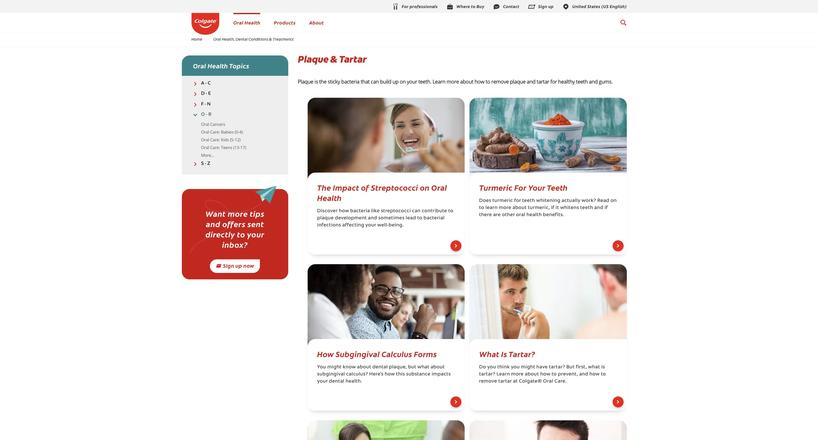 Task type: describe. For each thing, give the bounding box(es) containing it.
oral cancers link
[[201, 121, 225, 127]]

12)
[[235, 137, 241, 143]]

1 care: from the top
[[210, 129, 220, 135]]

benefits.
[[543, 213, 565, 218]]

contact icon image
[[493, 3, 501, 10]]

more right teeth. at right
[[447, 78, 459, 85]]

turmeric
[[493, 199, 513, 203]]

substance
[[406, 372, 431, 377]]

that
[[361, 78, 370, 85]]

health,
[[222, 37, 235, 42]]

healthy
[[559, 78, 575, 85]]

turmeric,
[[528, 206, 550, 211]]

and inside the want more tips and offers sent directly to your inbox?
[[206, 219, 221, 229]]

2 vertical spatial teeth
[[581, 206, 593, 211]]

have
[[537, 365, 548, 370]]

1 if from the left
[[551, 206, 555, 211]]

more... link
[[201, 152, 214, 158]]

infections
[[317, 223, 341, 228]]

learn
[[486, 206, 498, 211]]

calculus?
[[346, 372, 368, 377]]

plaque inside discover how bacteria like streptococci can contribute to plaque development and sometimes lead to bacterial infections affecting your well-being.
[[317, 216, 334, 221]]

for inside does turmeric for teeth whitening actually work? read on to learn more about turmeric, if it whitens teeth and if there are other oral health benefits.
[[515, 199, 521, 203]]

and inside does turmeric for teeth whitening actually work? read on to learn more about turmeric, if it whitens teeth and if there are other oral health benefits.
[[595, 206, 604, 211]]

impact
[[333, 182, 359, 193]]

dental
[[236, 37, 248, 42]]

tartar
[[339, 53, 366, 66]]

0 vertical spatial remove
[[492, 78, 509, 85]]

your inside the you might know about dental plaque, but what about subgingival calculus? here's how this substance impacts your dental health.
[[317, 379, 328, 384]]

r
[[209, 112, 212, 117]]

turmeric
[[480, 182, 513, 193]]

other
[[502, 213, 515, 218]]

are
[[494, 213, 501, 218]]

care.
[[555, 379, 567, 384]]

you might know about dental plaque, but what about subgingival calculus? here's how this substance impacts your dental health.
[[317, 365, 451, 384]]

your
[[529, 182, 546, 193]]

directly
[[206, 229, 235, 240]]

you
[[317, 365, 326, 370]]

how
[[317, 349, 334, 359]]

think
[[498, 365, 510, 370]]

s
[[201, 161, 204, 166]]

your inside discover how bacteria like streptococci can contribute to plaque development and sometimes lead to bacterial infections affecting your well-being.
[[366, 223, 376, 228]]

d
[[201, 91, 205, 96]]

of
[[361, 182, 369, 193]]

- for a
[[205, 81, 207, 86]]

1 vertical spatial teeth
[[523, 199, 535, 203]]

plaque for plaque & tartar
[[298, 53, 329, 66]]

conditions
[[249, 37, 268, 42]]

oral inside the impact of streptococci on oral health
[[432, 182, 447, 193]]

remove inside do you think you might have tartar? but first, what is tartar? learn more about how to prevent, and how to remove tartar at colgate® oral care.
[[480, 379, 498, 384]]

n
[[207, 102, 211, 107]]

contribute
[[422, 209, 447, 214]]

is inside do you think you might have tartar? but first, what is tartar? learn more about how to prevent, and how to remove tartar at colgate® oral care.
[[602, 365, 605, 370]]

it
[[556, 206, 559, 211]]

development
[[335, 216, 367, 221]]

f - n button
[[182, 101, 288, 107]]

colgate®
[[519, 379, 542, 384]]

c
[[208, 81, 211, 86]]

discover
[[317, 209, 338, 214]]

about button
[[309, 19, 324, 26]]

1 vertical spatial &
[[330, 53, 337, 66]]

lead
[[406, 216, 416, 221]]

oral left health,
[[214, 37, 221, 42]]

s - z button
[[182, 161, 288, 167]]

location icon image
[[562, 3, 570, 10]]

for professionals icon image
[[392, 3, 400, 11]]

oral up the dental
[[233, 19, 244, 26]]

health for oral health
[[245, 19, 261, 26]]

tartar?
[[509, 349, 536, 359]]

does
[[480, 199, 492, 203]]

more inside the want more tips and offers sent directly to your inbox?
[[228, 208, 248, 219]]

might inside do you think you might have tartar? but first, what is tartar? learn more about how to prevent, and how to remove tartar at colgate® oral care.
[[521, 365, 536, 370]]

2 if from the left
[[605, 206, 608, 211]]

prevent,
[[558, 372, 578, 377]]

0 vertical spatial plaque
[[510, 78, 526, 85]]

colgate® logo image
[[192, 13, 219, 35]]

s - z
[[201, 161, 210, 166]]

your left teeth. at right
[[407, 78, 417, 85]]

oral care: kids (5-12) link
[[201, 137, 241, 143]]

here's
[[370, 372, 384, 377]]

topics
[[229, 61, 249, 70]]

sign up now link
[[210, 260, 260, 273]]

what inside the you might know about dental plaque, but what about subgingival calculus? here's how this substance impacts your dental health.
[[418, 365, 430, 370]]

actually
[[562, 199, 581, 203]]

oral health, dental conditions & treatments link
[[209, 37, 298, 42]]

oral
[[516, 213, 526, 218]]

4)
[[240, 129, 243, 135]]

plaque for plaque is the sticky bacteria that can build up on your teeth. learn more about how to remove plaque and tartar for healthy teeth and gums.
[[298, 78, 314, 85]]

want
[[206, 208, 226, 219]]

sometimes
[[379, 216, 405, 221]]

for
[[515, 182, 527, 193]]

where to buy icon image
[[446, 3, 454, 10]]

treatments
[[273, 37, 294, 42]]

oral up "more..."
[[201, 145, 209, 150]]

subgingival
[[336, 349, 380, 359]]

o - r menu
[[182, 121, 288, 159]]

affecting
[[343, 223, 365, 228]]

d - e
[[201, 91, 211, 96]]

does turmeric for teeth whitening actually work? read on to learn more about turmeric, if it whitens teeth and if there are other oral health benefits.
[[480, 199, 617, 218]]

learn for tartar
[[433, 78, 446, 85]]

0 vertical spatial teeth
[[576, 78, 588, 85]]

but
[[408, 365, 417, 370]]

do you think you might have tartar? but first, what is tartar? learn more about how to prevent, and how to remove tartar at colgate® oral care.
[[480, 365, 606, 384]]

0 vertical spatial for
[[551, 78, 557, 85]]

2 care: from the top
[[210, 137, 220, 143]]

and inside do you think you might have tartar? but first, what is tartar? learn more about how to prevent, and how to remove tartar at colgate® oral care.
[[580, 372, 589, 377]]

a - c
[[201, 81, 211, 86]]

to inside the want more tips and offers sent directly to your inbox?
[[237, 229, 245, 240]]

about inside does turmeric for teeth whitening actually work? read on to learn more about turmeric, if it whitens teeth and if there are other oral health benefits.
[[513, 206, 527, 211]]

0 horizontal spatial tartar?
[[480, 372, 496, 377]]

teeth.
[[419, 78, 432, 85]]

oral health topics
[[193, 61, 249, 70]]

- for s
[[205, 161, 206, 166]]

what
[[480, 349, 500, 359]]

kids
[[221, 137, 229, 143]]

bacterial
[[424, 216, 445, 221]]

- for f
[[205, 102, 206, 107]]

but
[[567, 365, 575, 370]]

o - r
[[201, 112, 212, 117]]

turmeric for your teeth
[[480, 182, 568, 193]]

this
[[396, 372, 405, 377]]

whitening
[[537, 199, 561, 203]]



Task type: locate. For each thing, give the bounding box(es) containing it.
0 vertical spatial care:
[[210, 129, 220, 135]]

can inside discover how bacteria like streptococci can contribute to plaque development and sometimes lead to bacterial infections affecting your well-being.
[[412, 209, 421, 214]]

teeth right the healthy
[[576, 78, 588, 85]]

z
[[207, 161, 210, 166]]

1 vertical spatial dental
[[329, 379, 345, 384]]

tartar left the healthy
[[537, 78, 550, 85]]

products
[[274, 19, 296, 26]]

0 horizontal spatial is
[[315, 78, 318, 85]]

0 horizontal spatial for
[[515, 199, 521, 203]]

is right first,
[[602, 365, 605, 370]]

0 horizontal spatial if
[[551, 206, 555, 211]]

more inside does turmeric for teeth whitening actually work? read on to learn more about turmeric, if it whitens teeth and if there are other oral health benefits.
[[499, 206, 512, 211]]

at
[[513, 379, 518, 384]]

there
[[480, 213, 492, 218]]

1 horizontal spatial on
[[420, 182, 430, 193]]

plaque up the at the left top
[[298, 53, 329, 66]]

sign
[[223, 262, 234, 269]]

health
[[527, 213, 542, 218]]

oral health topics button
[[182, 56, 288, 76]]

health inside dropdown button
[[208, 61, 228, 70]]

f - n
[[201, 102, 211, 107]]

if left it
[[551, 206, 555, 211]]

oral inside dropdown button
[[193, 61, 206, 70]]

0 vertical spatial on
[[400, 78, 406, 85]]

1 horizontal spatial for
[[551, 78, 557, 85]]

for left the healthy
[[551, 78, 557, 85]]

oral cancers oral care: babies (0-4) oral care: kids (5-12) oral care: teens (13-17) more...
[[201, 121, 246, 158]]

is left the at the left top
[[315, 78, 318, 85]]

how inside the you might know about dental plaque, but what about subgingival calculus? here's how this substance impacts your dental health.
[[385, 372, 395, 377]]

1 vertical spatial remove
[[480, 379, 498, 384]]

sign up now
[[223, 262, 254, 269]]

health up discover
[[317, 192, 342, 203]]

1 horizontal spatial is
[[602, 365, 605, 370]]

0 horizontal spatial up
[[236, 262, 242, 269]]

what is tartar?
[[480, 349, 536, 359]]

the
[[319, 78, 327, 85]]

more left tips
[[228, 208, 248, 219]]

calculus
[[382, 349, 412, 359]]

0 vertical spatial plaque
[[298, 53, 329, 66]]

1 horizontal spatial might
[[521, 365, 536, 370]]

what up substance at the bottom of page
[[418, 365, 430, 370]]

whitens
[[561, 206, 579, 211]]

tartar inside do you think you might have tartar? but first, what is tartar? learn more about how to prevent, and how to remove tartar at colgate® oral care.
[[499, 379, 512, 384]]

your down subgingival
[[317, 379, 328, 384]]

0 horizontal spatial plaque
[[317, 216, 334, 221]]

bacteria left that at the top left
[[342, 78, 360, 85]]

2 plaque from the top
[[298, 78, 314, 85]]

bacteria inside discover how bacteria like streptococci can contribute to plaque development and sometimes lead to bacterial infections affecting your well-being.
[[351, 209, 370, 214]]

on up contribute
[[420, 182, 430, 193]]

tips
[[250, 208, 265, 219]]

offers
[[223, 219, 246, 229]]

f
[[201, 102, 204, 107]]

your down tips
[[247, 229, 265, 240]]

cancers
[[210, 121, 225, 127]]

0 horizontal spatial health
[[208, 61, 228, 70]]

0 vertical spatial up
[[393, 78, 399, 85]]

for
[[551, 78, 557, 85], [515, 199, 521, 203]]

0 vertical spatial learn
[[433, 78, 446, 85]]

sign up icon image
[[528, 3, 536, 10]]

0 horizontal spatial might
[[328, 365, 342, 370]]

0 horizontal spatial what
[[418, 365, 430, 370]]

0 vertical spatial &
[[269, 37, 272, 42]]

might left have
[[521, 365, 536, 370]]

0 horizontal spatial dental
[[329, 379, 345, 384]]

0 vertical spatial can
[[371, 78, 379, 85]]

up right build
[[393, 78, 399, 85]]

1 vertical spatial plaque
[[298, 78, 314, 85]]

1 vertical spatial for
[[515, 199, 521, 203]]

subgingival
[[317, 372, 345, 377]]

can
[[371, 78, 379, 85], [412, 209, 421, 214]]

what right first,
[[589, 365, 600, 370]]

oral
[[233, 19, 244, 26], [214, 37, 221, 42], [193, 61, 206, 70], [201, 121, 209, 127], [201, 129, 209, 135], [201, 137, 209, 143], [201, 145, 209, 150], [432, 182, 447, 193], [544, 379, 554, 384]]

1 horizontal spatial dental
[[373, 365, 388, 370]]

more
[[447, 78, 459, 85], [499, 206, 512, 211], [228, 208, 248, 219], [512, 372, 524, 377]]

1 horizontal spatial plaque
[[510, 78, 526, 85]]

1 horizontal spatial tartar?
[[549, 365, 566, 370]]

can up lead
[[412, 209, 421, 214]]

dental up the here's
[[373, 365, 388, 370]]

more down turmeric
[[499, 206, 512, 211]]

oral up a
[[193, 61, 206, 70]]

oral health button
[[233, 19, 261, 26]]

bacteria up development
[[351, 209, 370, 214]]

- inside popup button
[[205, 161, 206, 166]]

- for d
[[206, 91, 207, 96]]

health up oral health, dental conditions & treatments
[[245, 19, 261, 26]]

tartar? down do
[[480, 372, 496, 377]]

2 vertical spatial care:
[[210, 145, 220, 150]]

plaque left the at the left top
[[298, 78, 314, 85]]

health for oral health topics
[[208, 61, 228, 70]]

the impact of streptococci on oral health
[[317, 182, 447, 203]]

2 horizontal spatial health
[[317, 192, 342, 203]]

what
[[418, 365, 430, 370], [589, 365, 600, 370]]

on
[[400, 78, 406, 85], [420, 182, 430, 193], [611, 199, 617, 203]]

17)
[[240, 145, 246, 150]]

1 horizontal spatial up
[[393, 78, 399, 85]]

1 vertical spatial tartar
[[499, 379, 512, 384]]

remove
[[492, 78, 509, 85], [480, 379, 498, 384]]

for down for
[[515, 199, 521, 203]]

0 horizontal spatial &
[[269, 37, 272, 42]]

1 horizontal spatial health
[[245, 19, 261, 26]]

first,
[[576, 365, 587, 370]]

tartar left the at
[[499, 379, 512, 384]]

1 what from the left
[[418, 365, 430, 370]]

learn right teeth. at right
[[433, 78, 446, 85]]

is
[[502, 349, 508, 359]]

o
[[201, 112, 205, 117]]

tartar? up prevent,
[[549, 365, 566, 370]]

- for o
[[206, 112, 207, 117]]

1 horizontal spatial you
[[511, 365, 520, 370]]

0 horizontal spatial on
[[400, 78, 406, 85]]

now
[[244, 262, 254, 269]]

plaque,
[[389, 365, 407, 370]]

3 care: from the top
[[210, 145, 220, 150]]

plaque is the sticky bacteria that can build up on your teeth. learn more about how to remove plaque and tartar for healthy teeth and gums.
[[298, 78, 613, 85]]

to
[[486, 78, 491, 85], [480, 206, 485, 211], [449, 209, 454, 214], [418, 216, 423, 221], [237, 229, 245, 240], [552, 372, 557, 377], [601, 372, 606, 377]]

(0-
[[235, 129, 240, 135]]

to inside does turmeric for teeth whitening actually work? read on to learn more about turmeric, if it whitens teeth and if there are other oral health benefits.
[[480, 206, 485, 211]]

more up the at
[[512, 372, 524, 377]]

up left now
[[236, 262, 242, 269]]

want more tips and offers sent directly to your inbox?
[[206, 208, 265, 250]]

the
[[317, 182, 331, 193]]

0 vertical spatial bacteria
[[342, 78, 360, 85]]

- right f
[[205, 102, 206, 107]]

your inside the want more tips and offers sent directly to your inbox?
[[247, 229, 265, 240]]

care: down oral cancers link
[[210, 129, 220, 135]]

2 vertical spatial health
[[317, 192, 342, 203]]

- left the r
[[206, 112, 207, 117]]

what inside do you think you might have tartar? but first, what is tartar? learn more about how to prevent, and how to remove tartar at colgate® oral care.
[[589, 365, 600, 370]]

learn inside do you think you might have tartar? but first, what is tartar? learn more about how to prevent, and how to remove tartar at colgate® oral care.
[[497, 372, 510, 377]]

oral inside do you think you might have tartar? but first, what is tartar? learn more about how to prevent, and how to remove tartar at colgate® oral care.
[[544, 379, 554, 384]]

well-
[[378, 223, 389, 228]]

1 vertical spatial on
[[420, 182, 430, 193]]

and inside discover how bacteria like streptococci can contribute to plaque development and sometimes lead to bacterial infections affecting your well-being.
[[368, 216, 377, 221]]

a - c button
[[182, 81, 288, 86]]

might
[[328, 365, 342, 370], [521, 365, 536, 370]]

1 horizontal spatial what
[[589, 365, 600, 370]]

0 vertical spatial tartar?
[[549, 365, 566, 370]]

health inside the impact of streptococci on oral health
[[317, 192, 342, 203]]

you right do
[[488, 365, 497, 370]]

0 horizontal spatial you
[[488, 365, 497, 370]]

1 vertical spatial learn
[[497, 372, 510, 377]]

you right think
[[511, 365, 520, 370]]

on right build
[[400, 78, 406, 85]]

teens
[[221, 145, 232, 150]]

sent
[[248, 219, 264, 229]]

if down read
[[605, 206, 608, 211]]

learn down think
[[497, 372, 510, 377]]

how inside discover how bacteria like streptococci can contribute to plaque development and sometimes lead to bacterial infections affecting your well-being.
[[339, 209, 349, 214]]

gums.
[[599, 78, 613, 85]]

home link
[[187, 37, 207, 42]]

work?
[[582, 199, 597, 203]]

0 vertical spatial is
[[315, 78, 318, 85]]

oral health
[[233, 19, 261, 26]]

1 vertical spatial can
[[412, 209, 421, 214]]

dental down subgingival
[[329, 379, 345, 384]]

1 horizontal spatial learn
[[497, 372, 510, 377]]

might up subgingival
[[328, 365, 342, 370]]

2 what from the left
[[589, 365, 600, 370]]

health.
[[346, 379, 362, 384]]

d - e button
[[182, 91, 288, 97]]

1 vertical spatial plaque
[[317, 216, 334, 221]]

care: down oral care: kids (5-12) link
[[210, 145, 220, 150]]

health up c
[[208, 61, 228, 70]]

care: left kids
[[210, 137, 220, 143]]

babies
[[221, 129, 234, 135]]

home
[[192, 37, 202, 42]]

oral down oral cancers link
[[201, 129, 209, 135]]

- inside popup button
[[206, 112, 207, 117]]

2 horizontal spatial on
[[611, 199, 617, 203]]

your left well-
[[366, 223, 376, 228]]

1 horizontal spatial can
[[412, 209, 421, 214]]

1 vertical spatial up
[[236, 262, 242, 269]]

None search field
[[620, 16, 627, 29]]

1 horizontal spatial if
[[605, 206, 608, 211]]

&
[[269, 37, 272, 42], [330, 53, 337, 66]]

oral down the o - r
[[201, 121, 209, 127]]

0 vertical spatial health
[[245, 19, 261, 26]]

paper airplane image
[[190, 183, 280, 259]]

- right s
[[205, 161, 206, 166]]

teeth up turmeric,
[[523, 199, 535, 203]]

oral up contribute
[[432, 182, 447, 193]]

1 horizontal spatial tartar
[[537, 78, 550, 85]]

1 vertical spatial is
[[602, 365, 605, 370]]

0 vertical spatial dental
[[373, 365, 388, 370]]

2 might from the left
[[521, 365, 536, 370]]

on inside the impact of streptococci on oral health
[[420, 182, 430, 193]]

o - r button
[[182, 112, 288, 117]]

plaque & tartar
[[298, 53, 366, 66]]

learn for tartar?
[[497, 372, 510, 377]]

about inside do you think you might have tartar? but first, what is tartar? learn more about how to prevent, and how to remove tartar at colgate® oral care.
[[525, 372, 539, 377]]

do
[[480, 365, 486, 370]]

1 plaque from the top
[[298, 53, 329, 66]]

1 horizontal spatial &
[[330, 53, 337, 66]]

1 might from the left
[[328, 365, 342, 370]]

0 horizontal spatial learn
[[433, 78, 446, 85]]

on inside does turmeric for teeth whitening actually work? read on to learn more about turmeric, if it whitens teeth and if there are other oral health benefits.
[[611, 199, 617, 203]]

teeth
[[547, 182, 568, 193]]

0 horizontal spatial tartar
[[499, 379, 512, 384]]

on right read
[[611, 199, 617, 203]]

1 vertical spatial bacteria
[[351, 209, 370, 214]]

might inside the you might know about dental plaque, but what about subgingival calculus? here's how this substance impacts your dental health.
[[328, 365, 342, 370]]

more inside do you think you might have tartar? but first, what is tartar? learn more about how to prevent, and how to remove tartar at colgate® oral care.
[[512, 372, 524, 377]]

& right conditions
[[269, 37, 272, 42]]

0 vertical spatial tartar
[[537, 78, 550, 85]]

oral up more... "link"
[[201, 137, 209, 143]]

0 horizontal spatial can
[[371, 78, 379, 85]]

- right a
[[205, 81, 207, 86]]

1 vertical spatial health
[[208, 61, 228, 70]]

1 vertical spatial care:
[[210, 137, 220, 143]]

plaque
[[510, 78, 526, 85], [317, 216, 334, 221]]

you
[[488, 365, 497, 370], [511, 365, 520, 370]]

oral left care.
[[544, 379, 554, 384]]

2 you from the left
[[511, 365, 520, 370]]

& left the tartar
[[330, 53, 337, 66]]

2 vertical spatial on
[[611, 199, 617, 203]]

plaque
[[298, 53, 329, 66], [298, 78, 314, 85]]

1 vertical spatial tartar?
[[480, 372, 496, 377]]

teeth
[[576, 78, 588, 85], [523, 199, 535, 203], [581, 206, 593, 211]]

1 you from the left
[[488, 365, 497, 370]]

- left e
[[206, 91, 207, 96]]

teeth down work?
[[581, 206, 593, 211]]

products button
[[274, 19, 296, 26]]

like
[[371, 209, 380, 214]]

more...
[[201, 152, 214, 158]]

can right that at the top left
[[371, 78, 379, 85]]

e
[[208, 91, 211, 96]]



Task type: vqa. For each thing, say whether or not it's contained in the screenshot.
Kids on the left top
yes



